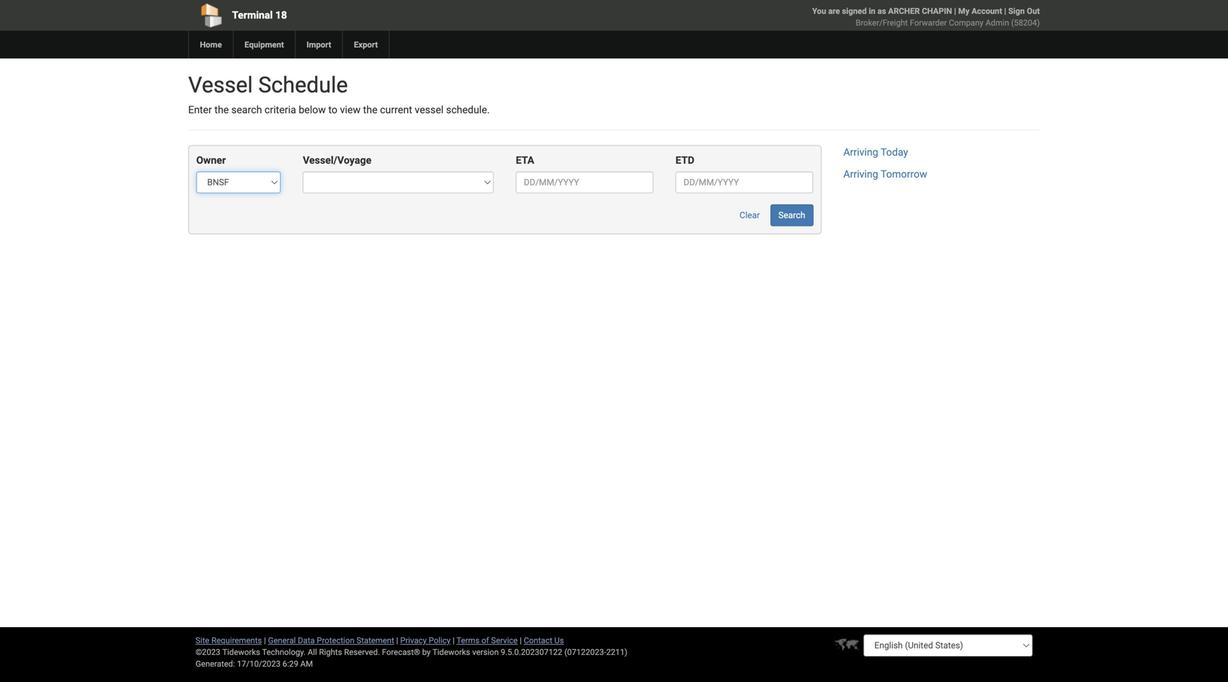 Task type: vqa. For each thing, say whether or not it's contained in the screenshot.
lading.
no



Task type: locate. For each thing, give the bounding box(es) containing it.
2 arriving from the top
[[844, 168, 878, 180]]

view
[[340, 104, 361, 116]]

contact us link
[[524, 636, 564, 645]]

protection
[[317, 636, 355, 645]]

version
[[472, 647, 499, 657]]

arriving up arriving tomorrow link
[[844, 146, 878, 158]]

export
[[354, 40, 378, 49]]

account
[[972, 6, 1002, 16]]

signed
[[842, 6, 867, 16]]

| up 9.5.0.202307122
[[520, 636, 522, 645]]

arriving
[[844, 146, 878, 158], [844, 168, 878, 180]]

out
[[1027, 6, 1040, 16]]

etd
[[676, 154, 695, 166]]

1 vertical spatial arriving
[[844, 168, 878, 180]]

0 horizontal spatial the
[[214, 104, 229, 116]]

current
[[380, 104, 412, 116]]

(07122023-
[[565, 647, 606, 657]]

the right enter in the top of the page
[[214, 104, 229, 116]]

the
[[214, 104, 229, 116], [363, 104, 378, 116]]

arriving tomorrow link
[[844, 168, 927, 180]]

6:29
[[283, 659, 298, 669]]

| up forecast®
[[396, 636, 398, 645]]

arriving down arriving today at top
[[844, 168, 878, 180]]

am
[[300, 659, 313, 669]]

contact
[[524, 636, 552, 645]]

vessel/voyage
[[303, 154, 372, 166]]

terms
[[457, 636, 480, 645]]

rights
[[319, 647, 342, 657]]

ETA text field
[[516, 171, 654, 193]]

terminal
[[232, 9, 273, 21]]

search
[[779, 210, 806, 220]]

admin
[[986, 18, 1009, 27]]

below
[[299, 104, 326, 116]]

policy
[[429, 636, 451, 645]]

requirements
[[211, 636, 262, 645]]

company
[[949, 18, 984, 27]]

schedule.
[[446, 104, 490, 116]]

1 arriving from the top
[[844, 146, 878, 158]]

by
[[422, 647, 431, 657]]

clear button
[[732, 204, 768, 226]]

import link
[[295, 31, 342, 58]]

the right view at the left top of page
[[363, 104, 378, 116]]

equipment link
[[233, 31, 295, 58]]

1 horizontal spatial the
[[363, 104, 378, 116]]

privacy policy link
[[400, 636, 451, 645]]

9.5.0.202307122
[[501, 647, 562, 657]]

| up tideworks
[[453, 636, 455, 645]]

0 vertical spatial arriving
[[844, 146, 878, 158]]

general data protection statement link
[[268, 636, 394, 645]]

|
[[954, 6, 956, 16], [1004, 6, 1006, 16], [264, 636, 266, 645], [396, 636, 398, 645], [453, 636, 455, 645], [520, 636, 522, 645]]

forwarder
[[910, 18, 947, 27]]

arriving tomorrow
[[844, 168, 927, 180]]

sign
[[1009, 6, 1025, 16]]

search
[[231, 104, 262, 116]]

arriving for arriving today
[[844, 146, 878, 158]]

technology.
[[262, 647, 306, 657]]



Task type: describe. For each thing, give the bounding box(es) containing it.
vessel
[[188, 72, 253, 98]]

tomorrow
[[881, 168, 927, 180]]

arriving today
[[844, 146, 908, 158]]

2 the from the left
[[363, 104, 378, 116]]

archer
[[888, 6, 920, 16]]

export link
[[342, 31, 389, 58]]

generated:
[[196, 659, 235, 669]]

eta
[[516, 154, 534, 166]]

vessel
[[415, 104, 444, 116]]

©2023 tideworks
[[196, 647, 260, 657]]

data
[[298, 636, 315, 645]]

schedule
[[258, 72, 348, 98]]

vessel schedule enter the search criteria below to view the current vessel schedule.
[[188, 72, 490, 116]]

owner
[[196, 154, 226, 166]]

| left sign
[[1004, 6, 1006, 16]]

sign out link
[[1009, 6, 1040, 16]]

today
[[881, 146, 908, 158]]

to
[[328, 104, 338, 116]]

enter
[[188, 104, 212, 116]]

| left general
[[264, 636, 266, 645]]

criteria
[[265, 104, 296, 116]]

you are signed in as archer chapin | my account | sign out broker/freight forwarder company admin (58204)
[[812, 6, 1040, 27]]

home
[[200, 40, 222, 49]]

my
[[958, 6, 970, 16]]

arriving today link
[[844, 146, 908, 158]]

general
[[268, 636, 296, 645]]

1 the from the left
[[214, 104, 229, 116]]

(58204)
[[1011, 18, 1040, 27]]

arriving for arriving tomorrow
[[844, 168, 878, 180]]

of
[[482, 636, 489, 645]]

chapin
[[922, 6, 952, 16]]

home link
[[188, 31, 233, 58]]

terminal 18 link
[[188, 0, 530, 31]]

18
[[275, 9, 287, 21]]

tideworks
[[433, 647, 470, 657]]

site
[[196, 636, 209, 645]]

terminal 18
[[232, 9, 287, 21]]

equipment
[[245, 40, 284, 49]]

broker/freight
[[856, 18, 908, 27]]

reserved.
[[344, 647, 380, 657]]

my account link
[[958, 6, 1002, 16]]

17/10/2023
[[237, 659, 281, 669]]

terms of service link
[[457, 636, 518, 645]]

you
[[812, 6, 826, 16]]

ETD text field
[[676, 171, 814, 193]]

2211)
[[606, 647, 628, 657]]

site requirements link
[[196, 636, 262, 645]]

site requirements | general data protection statement | privacy policy | terms of service | contact us ©2023 tideworks technology. all rights reserved. forecast® by tideworks version 9.5.0.202307122 (07122023-2211) generated: 17/10/2023 6:29 am
[[196, 636, 628, 669]]

statement
[[357, 636, 394, 645]]

us
[[554, 636, 564, 645]]

service
[[491, 636, 518, 645]]

forecast®
[[382, 647, 420, 657]]

privacy
[[400, 636, 427, 645]]

clear
[[740, 210, 760, 220]]

search button
[[771, 204, 814, 226]]

are
[[828, 6, 840, 16]]

all
[[308, 647, 317, 657]]

as
[[878, 6, 886, 16]]

import
[[307, 40, 331, 49]]

| left my
[[954, 6, 956, 16]]

in
[[869, 6, 876, 16]]



